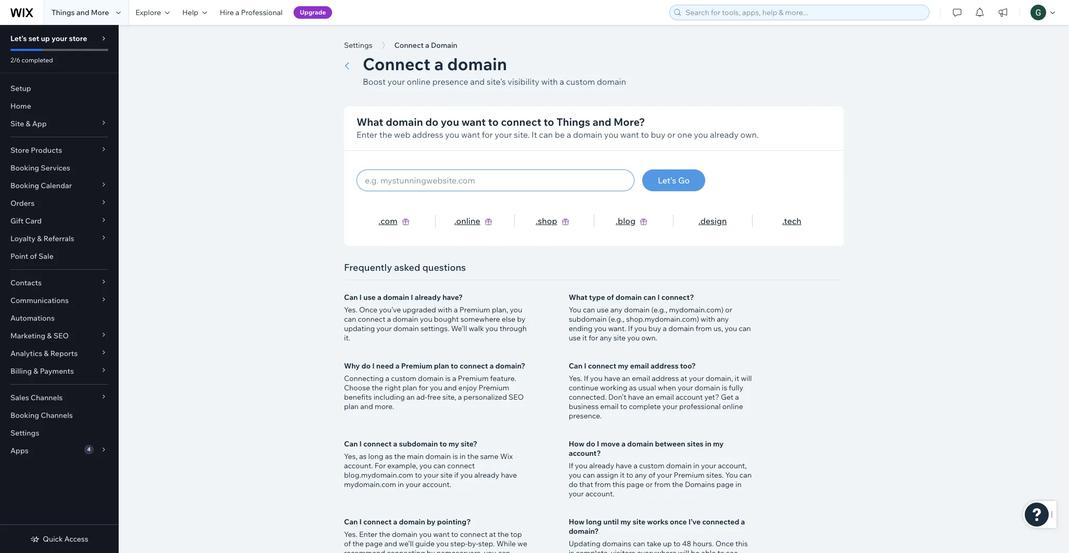 Task type: describe. For each thing, give the bounding box(es) containing it.
yet?
[[705, 393, 719, 402]]

already inside can i connect a subdomain to my site? yes, as long as the main domain is in the same wix account. for example, you can connect blog.mydomain.com to your site if you already have mydomain.com in your account.
[[474, 471, 499, 480]]

long inside can i connect a subdomain to my site? yes, as long as the main domain is in the same wix account. for example, you can connect blog.mydomain.com to your site if you already have mydomain.com in your account.
[[368, 452, 383, 462]]

& for analytics
[[44, 349, 49, 359]]

your down example,
[[406, 480, 421, 490]]

a right site,
[[458, 393, 462, 402]]

can right us,
[[739, 324, 751, 334]]

2 vertical spatial by
[[427, 549, 435, 554]]

main
[[407, 452, 424, 462]]

in up "domains"
[[693, 462, 699, 471]]

account. inside how do i move a domain between sites in my account? if you already have a custom domain in your account, you can assign it to any of your premium sites. you can do that from this page or from the domains page in your account.
[[586, 490, 615, 499]]

personalized
[[464, 393, 507, 402]]

have up 'don't'
[[604, 374, 620, 384]]

sales
[[10, 394, 29, 403]]

yes,
[[344, 452, 358, 462]]

a right move
[[622, 440, 626, 449]]

between
[[655, 440, 685, 449]]

professional
[[679, 402, 721, 412]]

custom inside why do i need a premium plan to connect a domain? connecting a custom domain is a premium feature. choose the right plan for you and enjoy premium benefits including an ad-free site, a personalized seo plan and more.
[[391, 374, 416, 384]]

at inside can i connect a domain by pointing? yes. enter the domain you want to connect at the top of the page and we'll guide you step-by-step. while we recommend connecting by nameservers, you c
[[489, 530, 496, 540]]

to inside can i connect my email address too? yes. if you have an email address at your domain, it will continue working as usual when your domain is fully connected. don't have an email account yet? get a business email to complete your professional online presence.
[[620, 402, 627, 412]]

booking for booking channels
[[10, 411, 39, 421]]

can for can i connect a subdomain to my site? yes, as long as the main domain is in the same wix account. for example, you can connect blog.mydomain.com to your site if you already have mydomain.com in your account.
[[344, 440, 358, 449]]

if inside how do i move a domain between sites in my account? if you already have a custom domain in your account, you can assign it to any of your premium sites. you can do that from this page or from the domains page in your account.
[[569, 462, 574, 471]]

1 horizontal spatial account.
[[422, 480, 451, 490]]

a right assign
[[634, 462, 638, 471]]

quick
[[43, 535, 63, 545]]

premium inside how do i move a domain between sites in my account? if you already have a custom domain in your account, you can assign it to any of your premium sites. you can do that from this page or from the domains page in your account.
[[674, 471, 705, 480]]

with inside what type of domain can i connect? you can use any domain (e.g., mydomain.com) or subdomain (e.g., shop.mydomain.com) with any ending you want. if you buy a domain from us, you can use it for any site you own.
[[701, 315, 715, 324]]

do inside why do i need a premium plan to connect a domain? connecting a custom domain is a premium feature. choose the right plan for you and enjoy premium benefits including an ad-free site, a personalized seo plan and more.
[[362, 362, 371, 371]]

when
[[658, 384, 676, 393]]

booking services
[[10, 163, 70, 173]]

have inside can i connect a subdomain to my site? yes, as long as the main domain is in the same wix account. for example, you can connect blog.mydomain.com to your site if you already have mydomain.com in your account.
[[501, 471, 517, 480]]

my inside can i connect a subdomain to my site? yes, as long as the main domain is in the same wix account. for example, you can connect blog.mydomain.com to your site if you already have mydomain.com in your account.
[[449, 440, 459, 449]]

home link
[[0, 97, 119, 115]]

presence
[[432, 77, 468, 87]]

a inside can i connect a subdomain to my site? yes, as long as the main domain is in the same wix account. for example, you can connect blog.mydomain.com to your site if you already have mydomain.com in your account.
[[393, 440, 397, 449]]

2 horizontal spatial page
[[717, 480, 734, 490]]

com
[[381, 216, 398, 226]]

let's for let's set up your store
[[10, 34, 27, 43]]

your right when at right
[[678, 384, 693, 393]]

can left assign
[[583, 471, 595, 480]]

point of sale link
[[0, 248, 119, 265]]

do inside what domain do you want to connect to things and more? enter the web address you want for your site. it can be a domain you want to buy or one you already own.
[[425, 116, 439, 129]]

in right sites
[[705, 440, 712, 449]]

connect inside can i use a domain i already have? yes. once you've upgraded with a premium plan, you can connect a domain you bought somewhere else by updating your domain settings. we'll walk you through it.
[[358, 315, 385, 324]]

1 horizontal spatial (e.g.,
[[651, 306, 668, 315]]

automations link
[[0, 310, 119, 327]]

business
[[569, 402, 599, 412]]

sidebar element
[[0, 25, 119, 554]]

long inside how long until my site works once i've connected a domain? updating domains can take up to 48 hours. once this is complete, visitors everywhere will be able to se
[[586, 518, 602, 527]]

premium right enjoy
[[479, 384, 509, 393]]

more?
[[614, 116, 645, 129]]

let's go button
[[642, 170, 705, 192]]

2 vertical spatial plan
[[344, 402, 359, 412]]

your inside connect a domain boost your online presence and site's visibility with a custom domain
[[388, 77, 405, 87]]

connecting
[[387, 549, 425, 554]]

account?
[[569, 449, 601, 459]]

marketing
[[10, 332, 45, 341]]

site inside can i connect a subdomain to my site? yes, as long as the main domain is in the same wix account. for example, you can connect blog.mydomain.com to your site if you already have mydomain.com in your account.
[[440, 471, 453, 480]]

enter inside what domain do you want to connect to things and more? enter the web address you want for your site. it can be a domain you want to buy or one you already own.
[[357, 130, 377, 140]]

a inside can i connect a domain by pointing? yes. enter the domain you want to connect at the top of the page and we'll guide you step-by-step. while we recommend connecting by nameservers, you c
[[393, 518, 397, 527]]

in down account,
[[736, 480, 742, 490]]

setup
[[10, 84, 31, 93]]

connect for domain
[[363, 54, 430, 74]]

i inside why do i need a premium plan to connect a domain? connecting a custom domain is a premium feature. choose the right plan for you and enjoy premium benefits including an ad-free site, a personalized seo plan and more.
[[372, 362, 375, 371]]

the inside how do i move a domain between sites in my account? if you already have a custom domain in your account, you can assign it to any of your premium sites. you can do that from this page or from the domains page in your account.
[[672, 480, 683, 490]]

channels for sales channels
[[31, 394, 63, 403]]

can i connect a domain by pointing? yes. enter the domain you want to connect at the top of the page and we'll guide you step-by-step. while we recommend connecting by nameservers, you c
[[344, 518, 527, 554]]

one
[[677, 130, 692, 140]]

i've
[[689, 518, 701, 527]]

and inside connect a domain boost your online presence and site's visibility with a custom domain
[[470, 77, 485, 87]]

do left that
[[569, 480, 578, 490]]

is inside why do i need a premium plan to connect a domain? connecting a custom domain is a premium feature. choose the right plan for you and enjoy premium benefits including an ad-free site, a personalized seo plan and more.
[[445, 374, 451, 384]]

why do i need a premium plan to connect a domain? connecting a custom domain is a premium feature. choose the right plan for you and enjoy premium benefits including an ad-free site, a personalized seo plan and more.
[[344, 362, 525, 412]]

own. inside what type of domain can i connect? you can use any domain (e.g., mydomain.com) or subdomain (e.g., shop.mydomain.com) with any ending you want. if you buy a domain from us, you can use it for any site you own.
[[641, 334, 658, 343]]

your down account?
[[569, 490, 584, 499]]

your inside the sidebar element
[[52, 34, 67, 43]]

yes. inside can i use a domain i already have? yes. once you've upgraded with a premium plan, you can connect a domain you bought somewhere else by updating your domain settings. we'll walk you through it.
[[344, 306, 358, 315]]

a down need
[[385, 374, 389, 384]]

a inside what domain do you want to connect to things and more? enter the web address you want for your site. it can be a domain you want to buy or one you already own.
[[567, 130, 571, 140]]

2 vertical spatial use
[[569, 334, 581, 343]]

more
[[91, 8, 109, 17]]

1 vertical spatial address
[[651, 362, 679, 371]]

your down when at right
[[663, 402, 678, 412]]

you inside why do i need a premium plan to connect a domain? connecting a custom domain is a premium feature. choose the right plan for you and enjoy premium benefits including an ad-free site, a personalized seo plan and more.
[[430, 384, 442, 393]]

buy inside what domain do you want to connect to things and more? enter the web address you want for your site. it can be a domain you want to buy or one you already own.
[[651, 130, 666, 140]]

already inside what domain do you want to connect to things and more? enter the web address you want for your site. it can be a domain you want to buy or one you already own.
[[710, 130, 739, 140]]

the inside why do i need a premium plan to connect a domain? connecting a custom domain is a premium feature. choose the right plan for you and enjoy premium benefits including an ad-free site, a personalized seo plan and more.
[[372, 384, 383, 393]]

up inside the sidebar element
[[41, 34, 50, 43]]

2 vertical spatial address
[[652, 374, 679, 384]]

custom inside how do i move a domain between sites in my account? if you already have a custom domain in your account, you can assign it to any of your premium sites. you can do that from this page or from the domains page in your account.
[[639, 462, 665, 471]]

step.
[[478, 540, 495, 549]]

help
[[182, 8, 198, 17]]

premium up ad-
[[401, 362, 432, 371]]

assign
[[597, 471, 618, 480]]

your down between
[[657, 471, 672, 480]]

booking channels
[[10, 411, 73, 421]]

we'll
[[451, 324, 467, 334]]

complete,
[[576, 549, 609, 554]]

can right sites.
[[740, 471, 752, 480]]

app
[[32, 119, 47, 129]]

email left when at right
[[632, 374, 650, 384]]

sales channels button
[[0, 389, 119, 407]]

pointing?
[[437, 518, 471, 527]]

somewhere
[[461, 315, 500, 324]]

sales channels
[[10, 394, 63, 403]]

to inside can i connect a domain by pointing? yes. enter the domain you want to connect at the top of the page and we'll guide you step-by-step. while we recommend connecting by nameservers, you c
[[451, 530, 458, 540]]

a right updating
[[387, 315, 391, 324]]

0 vertical spatial settings
[[344, 41, 373, 50]]

hours.
[[693, 540, 714, 549]]

my inside how do i move a domain between sites in my account? if you already have a custom domain in your account, you can assign it to any of your premium sites. you can do that from this page or from the domains page in your account.
[[713, 440, 724, 449]]

can down type
[[583, 306, 595, 315]]

0 horizontal spatial (e.g.,
[[608, 315, 625, 324]]

site inside how long until my site works once i've connected a domain? updating domains can take up to 48 hours. once this is complete, visitors everywhere will be able to se
[[633, 518, 646, 527]]

store products
[[10, 146, 62, 155]]

already inside can i use a domain i already have? yes. once you've upgraded with a premium plan, you can connect a domain you bought somewhere else by updating your domain settings. we'll walk you through it.
[[415, 293, 441, 302]]

want.
[[608, 324, 626, 334]]

have inside how do i move a domain between sites in my account? if you already have a custom domain in your account, you can assign it to any of your premium sites. you can do that from this page or from the domains page in your account.
[[616, 462, 632, 471]]

and left enjoy
[[444, 384, 457, 393]]

domain inside why do i need a premium plan to connect a domain? connecting a custom domain is a premium feature. choose the right plan for you and enjoy premium benefits including an ad-free site, a personalized seo plan and more.
[[418, 374, 444, 384]]

things inside what domain do you want to connect to things and more? enter the web address you want for your site. it can be a domain you want to buy or one you already own.
[[557, 116, 590, 129]]

the inside what domain do you want to connect to things and more? enter the web address you want for your site. it can be a domain you want to buy or one you already own.
[[379, 130, 392, 140]]

hire a professional
[[220, 8, 283, 17]]

site,
[[443, 393, 456, 402]]

booking calendar button
[[0, 177, 119, 195]]

what domain do you want to connect to things and more? enter the web address you want for your site. it can be a domain you want to buy or one you already own.
[[357, 116, 759, 140]]

domain inside can i connect a subdomain to my site? yes, as long as the main domain is in the same wix account. for example, you can connect blog.mydomain.com to your site if you already have mydomain.com in your account.
[[425, 452, 451, 462]]

things and more
[[52, 8, 109, 17]]

get
[[721, 393, 734, 402]]

how for domain?
[[569, 518, 585, 527]]

your down 'main'
[[424, 471, 439, 480]]

us,
[[714, 324, 723, 334]]

seo inside why do i need a premium plan to connect a domain? connecting a custom domain is a premium feature. choose the right plan for you and enjoy premium benefits including an ad-free site, a personalized seo plan and more.
[[509, 393, 524, 402]]

settings link
[[0, 425, 119, 442]]

will inside can i connect my email address too? yes. if you have an email address at your domain, it will continue working as usual when your domain is fully connected. don't have an email account yet? get a business email to complete your professional online presence.
[[741, 374, 752, 384]]

it inside what type of domain can i connect? you can use any domain (e.g., mydomain.com) or subdomain (e.g., shop.mydomain.com) with any ending you want. if you buy a domain from us, you can use it for any site you own.
[[582, 334, 587, 343]]

1 vertical spatial by
[[427, 518, 435, 527]]

seo inside dropdown button
[[53, 332, 69, 341]]

shop
[[538, 216, 557, 226]]

and inside what domain do you want to connect to things and more? enter the web address you want for your site. it can be a domain you want to buy or one you already own.
[[593, 116, 611, 129]]

want down more? at the right of page
[[620, 130, 639, 140]]

billing
[[10, 367, 32, 376]]

communications button
[[0, 292, 119, 310]]

connect?
[[662, 293, 694, 302]]

site
[[10, 119, 24, 129]]

0 horizontal spatial as
[[359, 452, 367, 462]]

0 horizontal spatial account.
[[344, 462, 373, 471]]

orders button
[[0, 195, 119, 212]]

in down site? on the left bottom of page
[[460, 452, 466, 462]]

a inside connect a domain button
[[425, 41, 429, 50]]

by inside can i use a domain i already have? yes. once you've upgraded with a premium plan, you can connect a domain you bought somewhere else by updating your domain settings. we'll walk you through it.
[[517, 315, 526, 324]]

a up feature.
[[490, 362, 494, 371]]

have right 'don't'
[[628, 393, 644, 402]]

connect a domain
[[394, 41, 458, 50]]

including
[[374, 393, 405, 402]]

boost
[[363, 77, 386, 87]]

hire
[[220, 8, 234, 17]]

don't
[[608, 393, 627, 402]]

1 horizontal spatial online
[[456, 216, 480, 226]]

it
[[532, 130, 537, 140]]

can up shop.mydomain.com)
[[644, 293, 656, 302]]

is inside can i connect a subdomain to my site? yes, as long as the main domain is in the same wix account. for example, you can connect blog.mydomain.com to your site if you already have mydomain.com in your account.
[[453, 452, 458, 462]]

right
[[385, 384, 401, 393]]

& for site
[[26, 119, 31, 129]]

you inside can i connect my email address too? yes. if you have an email address at your domain, it will continue working as usual when your domain is fully connected. don't have an email account yet? get a business email to complete your professional online presence.
[[590, 374, 603, 384]]

own. inside what domain do you want to connect to things and more? enter the web address you want for your site. it can be a domain you want to buy or one you already own.
[[741, 130, 759, 140]]

. blog
[[616, 216, 636, 226]]

and left more
[[76, 8, 89, 17]]

questions
[[422, 262, 466, 274]]

sites
[[687, 440, 704, 449]]

use inside can i use a domain i already have? yes. once you've upgraded with a premium plan, you can connect a domain you bought somewhere else by updating your domain settings. we'll walk you through it.
[[363, 293, 376, 302]]

analytics
[[10, 349, 42, 359]]

for inside what domain do you want to connect to things and more? enter the web address you want for your site. it can be a domain you want to buy or one you already own.
[[482, 130, 493, 140]]

can for can i connect a domain by pointing? yes. enter the domain you want to connect at the top of the page and we'll guide you step-by-step. while we recommend connecting by nameservers, you c
[[344, 518, 358, 527]]

you inside how do i move a domain between sites in my account? if you already have a custom domain in your account, you can assign it to any of your premium sites. you can do that from this page or from the domains page in your account.
[[725, 471, 738, 480]]

this inside how do i move a domain between sites in my account? if you already have a custom domain in your account, you can assign it to any of your premium sites. you can do that from this page or from the domains page in your account.
[[613, 480, 625, 490]]

a right "visibility"
[[560, 77, 564, 87]]

premium up personalized
[[458, 374, 489, 384]]

top
[[510, 530, 522, 540]]

want inside can i connect a domain by pointing? yes. enter the domain you want to connect at the top of the page and we'll guide you step-by-step. while we recommend connecting by nameservers, you c
[[433, 530, 450, 540]]

& for loyalty
[[37, 234, 42, 244]]

connect up nameservers,
[[460, 530, 488, 540]]

to inside how do i move a domain between sites in my account? if you already have a custom domain in your account, you can assign it to any of your premium sites. you can do that from this page or from the domains page in your account.
[[626, 471, 633, 480]]

let's for let's go
[[658, 175, 676, 186]]

i inside can i connect a subdomain to my site? yes, as long as the main domain is in the same wix account. for example, you can connect blog.mydomain.com to your site if you already have mydomain.com in your account.
[[359, 440, 362, 449]]

1 vertical spatial use
[[597, 306, 609, 315]]

sites.
[[706, 471, 724, 480]]

a down have? at the left bottom of page
[[454, 306, 458, 315]]

of inside how do i move a domain between sites in my account? if you already have a custom domain in your account, you can assign it to any of your premium sites. you can do that from this page or from the domains page in your account.
[[649, 471, 655, 480]]

connected.
[[569, 393, 607, 402]]

orders
[[10, 199, 34, 208]]

can inside how long until my site works once i've connected a domain? updating domains can take up to 48 hours. once this is complete, visitors everywhere will be able to se
[[633, 540, 645, 549]]

connect up recommend
[[363, 518, 392, 527]]

this inside how long until my site works once i've connected a domain? updating domains can take up to 48 hours. once this is complete, visitors everywhere will be able to se
[[736, 540, 748, 549]]

1 horizontal spatial plan
[[403, 384, 417, 393]]

yes. for can i connect a domain by pointing? yes. enter the domain you want to connect at the top of the page and we'll guide you step-by-step. while we recommend connecting by nameservers, you c
[[344, 530, 358, 540]]

home
[[10, 102, 31, 111]]

mydomain.com)
[[669, 306, 724, 315]]

you've
[[379, 306, 401, 315]]

upgraded
[[403, 306, 436, 315]]

can i connect my email address too? yes. if you have an email address at your domain, it will continue working as usual when your domain is fully connected. don't have an email account yet? get a business email to complete your professional online presence.
[[569, 362, 752, 421]]

i inside can i connect a domain by pointing? yes. enter the domain you want to connect at the top of the page and we'll guide you step-by-step. while we recommend connecting by nameservers, you c
[[359, 518, 362, 527]]

connect up "for"
[[363, 440, 392, 449]]

presence.
[[569, 412, 602, 421]]

an inside why do i need a premium plan to connect a domain? connecting a custom domain is a premium feature. choose the right plan for you and enjoy premium benefits including an ad-free site, a personalized seo plan and more.
[[407, 393, 415, 402]]

your inside can i use a domain i already have? yes. once you've upgraded with a premium plan, you can connect a domain you bought somewhere else by updating your domain settings. we'll walk you through it.
[[377, 324, 392, 334]]

email down working
[[600, 402, 619, 412]]

your up "domains"
[[701, 462, 716, 471]]

while
[[497, 540, 516, 549]]

want down presence
[[462, 116, 486, 129]]

connect a domain button
[[389, 37, 463, 53]]

communications
[[10, 296, 69, 306]]

upgrade button
[[294, 6, 332, 19]]

do left move
[[586, 440, 595, 449]]

billing & payments
[[10, 367, 74, 376]]

billing & payments button
[[0, 363, 119, 381]]

what for what type of domain can i connect?
[[569, 293, 588, 302]]

once inside how long until my site works once i've connected a domain? updating domains can take up to 48 hours. once this is complete, visitors everywhere will be able to se
[[716, 540, 734, 549]]

at inside can i connect my email address too? yes. if you have an email address at your domain, it will continue working as usual when your domain is fully connected. don't have an email account yet? get a business email to complete your professional online presence.
[[681, 374, 687, 384]]



Task type: locate. For each thing, give the bounding box(es) containing it.
0 vertical spatial once
[[359, 306, 377, 315]]

can left take
[[633, 540, 645, 549]]

a left enjoy
[[452, 374, 456, 384]]

settings up boost
[[344, 41, 373, 50]]

analytics & reports
[[10, 349, 78, 359]]

for left site,
[[419, 384, 428, 393]]

1 vertical spatial plan
[[403, 384, 417, 393]]

1 vertical spatial things
[[557, 116, 590, 129]]

to inside why do i need a premium plan to connect a domain? connecting a custom domain is a premium feature. choose the right plan for you and enjoy premium benefits including an ad-free site, a personalized seo plan and more.
[[451, 362, 458, 371]]

set
[[28, 34, 39, 43]]

fully
[[729, 384, 743, 393]]

will right domain,
[[741, 374, 752, 384]]

subdomain down type
[[569, 315, 607, 324]]

can for can i use a domain i already have? yes. once you've upgraded with a premium plan, you can connect a domain you bought somewhere else by updating your domain settings. we'll walk you through it.
[[344, 293, 358, 302]]

your right boost
[[388, 77, 405, 87]]

is inside how long until my site works once i've connected a domain? updating domains can take up to 48 hours. once this is complete, visitors everywhere will be able to se
[[569, 549, 574, 554]]

channels
[[31, 394, 63, 403], [41, 411, 73, 421]]

go
[[678, 175, 690, 186]]

1 vertical spatial own.
[[641, 334, 658, 343]]

if inside can i connect my email address too? yes. if you have an email address at your domain, it will continue working as usual when your domain is fully connected. don't have an email account yet? get a business email to complete your professional online presence.
[[584, 374, 589, 384]]

2 vertical spatial online
[[722, 402, 743, 412]]

0 vertical spatial what
[[357, 116, 383, 129]]

your down the "too?"
[[689, 374, 704, 384]]

0 vertical spatial how
[[569, 440, 585, 449]]

be inside how long until my site works once i've connected a domain? updating domains can take up to 48 hours. once this is complete, visitors everywhere will be able to se
[[691, 549, 700, 554]]

everywhere
[[637, 549, 677, 554]]

do
[[425, 116, 439, 129], [362, 362, 371, 371], [586, 440, 595, 449], [569, 480, 578, 490]]

any inside how do i move a domain between sites in my account? if you already have a custom domain in your account, you can assign it to any of your premium sites. you can do that from this page or from the domains page in your account.
[[635, 471, 647, 480]]

yes. for can i connect my email address too? yes. if you have an email address at your domain, it will continue working as usual when your domain is fully connected. don't have an email account yet? get a business email to complete your professional online presence.
[[569, 374, 582, 384]]

2 horizontal spatial if
[[628, 324, 633, 334]]

1 horizontal spatial site
[[614, 334, 626, 343]]

frequently
[[344, 262, 392, 274]]

automations
[[10, 314, 55, 323]]

i down frequently
[[359, 293, 362, 302]]

address up when at right
[[651, 362, 679, 371]]

connect down site? on the left bottom of page
[[447, 462, 475, 471]]

domains
[[602, 540, 631, 549]]

be right it
[[555, 130, 565, 140]]

too?
[[680, 362, 696, 371]]

0 vertical spatial plan
[[434, 362, 449, 371]]

0 horizontal spatial page
[[365, 540, 383, 549]]

explore
[[136, 8, 161, 17]]

as left usual
[[629, 384, 637, 393]]

a right need
[[395, 362, 400, 371]]

with
[[541, 77, 558, 87], [438, 306, 452, 315], [701, 315, 715, 324]]

1 vertical spatial settings
[[10, 429, 39, 438]]

buy inside what type of domain can i connect? you can use any domain (e.g., mydomain.com) or subdomain (e.g., shop.mydomain.com) with any ending you want. if you buy a domain from us, you can use it for any site you own.
[[649, 324, 661, 334]]

connect for domain
[[394, 41, 424, 50]]

0 horizontal spatial plan
[[344, 402, 359, 412]]

how inside how do i move a domain between sites in my account? if you already have a custom domain in your account, you can assign it to any of your premium sites. you can do that from this page or from the domains page in your account.
[[569, 440, 585, 449]]

yes. up recommend
[[344, 530, 358, 540]]

once right hours.
[[716, 540, 734, 549]]

booking for booking calendar
[[10, 181, 39, 191]]

2 horizontal spatial for
[[589, 334, 598, 343]]

and left more? at the right of page
[[593, 116, 611, 129]]

1 horizontal spatial for
[[482, 130, 493, 140]]

a down connect?
[[663, 324, 667, 334]]

and left "more."
[[360, 402, 373, 412]]

(e.g., right ending
[[608, 315, 625, 324]]

my left site? on the left bottom of page
[[449, 440, 459, 449]]

Search for tools, apps, help & more... field
[[682, 5, 926, 20]]

.
[[379, 216, 381, 226], [454, 216, 456, 226], [536, 216, 538, 226], [616, 216, 618, 226], [699, 216, 700, 226], [782, 216, 784, 226]]

point of sale
[[10, 252, 54, 261]]

we
[[518, 540, 527, 549]]

with inside connect a domain boost your online presence and site's visibility with a custom domain
[[541, 77, 558, 87]]

it left want.
[[582, 334, 587, 343]]

0 horizontal spatial things
[[52, 8, 75, 17]]

2 vertical spatial yes.
[[344, 530, 358, 540]]

0 vertical spatial seo
[[53, 332, 69, 341]]

a inside what type of domain can i connect? you can use any domain (e.g., mydomain.com) or subdomain (e.g., shop.mydomain.com) with any ending you want. if you buy a domain from us, you can use it for any site you own.
[[663, 324, 667, 334]]

can for can i connect my email address too? yes. if you have an email address at your domain, it will continue working as usual when your domain is fully connected. don't have an email account yet? get a business email to complete your professional online presence.
[[569, 362, 583, 371]]

my inside how long until my site works once i've connected a domain? updating domains can take up to 48 hours. once this is complete, visitors everywhere will be able to se
[[621, 518, 631, 527]]

can inside can i use a domain i already have? yes. once you've upgraded with a premium plan, you can connect a domain you bought somewhere else by updating your domain settings. we'll walk you through it.
[[344, 293, 358, 302]]

0 vertical spatial subdomain
[[569, 315, 607, 324]]

my right until
[[621, 518, 631, 527]]

0 vertical spatial at
[[681, 374, 687, 384]]

can inside can i connect a subdomain to my site? yes, as long as the main domain is in the same wix account. for example, you can connect blog.mydomain.com to your site if you already have mydomain.com in your account.
[[344, 440, 358, 449]]

2 vertical spatial it
[[620, 471, 625, 480]]

2 horizontal spatial an
[[646, 393, 654, 402]]

1 . from the left
[[379, 216, 381, 226]]

account.
[[344, 462, 373, 471], [422, 480, 451, 490], [586, 490, 615, 499]]

connect a domain boost your online presence and site's visibility with a custom domain
[[363, 54, 626, 87]]

0 horizontal spatial from
[[595, 480, 611, 490]]

products
[[31, 146, 62, 155]]

enter inside can i connect a domain by pointing? yes. enter the domain you want to connect at the top of the page and we'll guide you step-by-step. while we recommend connecting by nameservers, you c
[[359, 530, 377, 540]]

subdomain inside what type of domain can i connect? you can use any domain (e.g., mydomain.com) or subdomain (e.g., shop.mydomain.com) with any ending you want. if you buy a domain from us, you can use it for any site you own.
[[569, 315, 607, 324]]

5 . from the left
[[699, 216, 700, 226]]

domain?
[[495, 362, 525, 371], [569, 527, 599, 537]]

. shop
[[536, 216, 557, 226]]

page down account,
[[717, 480, 734, 490]]

updating
[[569, 540, 601, 549]]

what inside what type of domain can i connect? you can use any domain (e.g., mydomain.com) or subdomain (e.g., shop.mydomain.com) with any ending you want. if you buy a domain from us, you can use it for any site you own.
[[569, 293, 588, 302]]

if right want.
[[628, 324, 633, 334]]

& right billing
[[33, 367, 38, 376]]

0 vertical spatial it
[[582, 334, 587, 343]]

shop.mydomain.com)
[[626, 315, 699, 324]]

or left the one
[[667, 130, 676, 140]]

1 horizontal spatial long
[[586, 518, 602, 527]]

0 horizontal spatial long
[[368, 452, 383, 462]]

0 vertical spatial things
[[52, 8, 75, 17]]

analytics & reports button
[[0, 345, 119, 363]]

walk
[[469, 324, 484, 334]]

want left site.
[[461, 130, 480, 140]]

buy
[[651, 130, 666, 140], [649, 324, 661, 334]]

1 vertical spatial this
[[736, 540, 748, 549]]

if
[[628, 324, 633, 334], [584, 374, 589, 384], [569, 462, 574, 471]]

1 horizontal spatial custom
[[566, 77, 595, 87]]

by right else on the left bottom
[[517, 315, 526, 324]]

what down boost
[[357, 116, 383, 129]]

if inside what type of domain can i connect? you can use any domain (e.g., mydomain.com) or subdomain (e.g., shop.mydomain.com) with any ending you want. if you buy a domain from us, you can use it for any site you own.
[[628, 324, 633, 334]]

domain
[[447, 54, 507, 74], [597, 77, 626, 87], [386, 116, 423, 129], [573, 130, 602, 140], [383, 293, 409, 302], [616, 293, 642, 302], [624, 306, 650, 315], [393, 315, 418, 324], [393, 324, 419, 334], [669, 324, 694, 334], [418, 374, 444, 384], [695, 384, 720, 393], [627, 440, 653, 449], [425, 452, 451, 462], [666, 462, 692, 471], [399, 518, 425, 527], [392, 530, 418, 540]]

an up 'don't'
[[622, 374, 630, 384]]

a right get
[[735, 393, 739, 402]]

of inside what type of domain can i connect? you can use any domain (e.g., mydomain.com) or subdomain (e.g., shop.mydomain.com) with any ending you want. if you buy a domain from us, you can use it for any site you own.
[[607, 293, 614, 302]]

as
[[629, 384, 637, 393], [359, 452, 367, 462], [385, 452, 393, 462]]

& for billing
[[33, 367, 38, 376]]

for inside what type of domain can i connect? you can use any domain (e.g., mydomain.com) or subdomain (e.g., shop.mydomain.com) with any ending you want. if you buy a domain from us, you can use it for any site you own.
[[589, 334, 598, 343]]

yes. inside can i connect my email address too? yes. if you have an email address at your domain, it will continue working as usual when your domain is fully connected. don't have an email account yet? get a business email to complete your professional online presence.
[[569, 374, 582, 384]]

settings.
[[421, 324, 450, 334]]

. for design
[[699, 216, 700, 226]]

2 horizontal spatial from
[[696, 324, 712, 334]]

site?
[[461, 440, 477, 449]]

booking channels link
[[0, 407, 119, 425]]

will left hours.
[[678, 549, 689, 554]]

a down 'domain'
[[434, 54, 444, 74]]

0 horizontal spatial you
[[569, 306, 581, 315]]

a up example,
[[393, 440, 397, 449]]

email left account at the bottom of the page
[[656, 393, 674, 402]]

in down example,
[[398, 480, 404, 490]]

premium left sites.
[[674, 471, 705, 480]]

or inside how do i move a domain between sites in my account? if you already have a custom domain in your account, you can assign it to any of your premium sites. you can do that from this page or from the domains page in your account.
[[646, 480, 653, 490]]

0 horizontal spatial what
[[357, 116, 383, 129]]

how
[[569, 440, 585, 449], [569, 518, 585, 527]]

0 horizontal spatial or
[[646, 480, 653, 490]]

domain? for how long until my site works once i've connected a domain?
[[569, 527, 599, 537]]

custom down need
[[391, 374, 416, 384]]

enter up recommend
[[359, 530, 377, 540]]

contacts
[[10, 279, 42, 288]]

already right the one
[[710, 130, 739, 140]]

1 horizontal spatial things
[[557, 116, 590, 129]]

connect inside can i connect my email address too? yes. if you have an email address at your domain, it will continue working as usual when your domain is fully connected. don't have an email account yet? get a business email to complete your professional online presence.
[[588, 362, 616, 371]]

0 vertical spatial site
[[614, 334, 626, 343]]

or up works
[[646, 480, 653, 490]]

bought
[[434, 315, 459, 324]]

a inside how long until my site works once i've connected a domain? updating domains can take up to 48 hours. once this is complete, visitors everywhere will be able to se
[[741, 518, 745, 527]]

seo down feature.
[[509, 393, 524, 402]]

let's inside the sidebar element
[[10, 34, 27, 43]]

. for shop
[[536, 216, 538, 226]]

1 horizontal spatial from
[[654, 480, 671, 490]]

settings inside "link"
[[10, 429, 39, 438]]

1 horizontal spatial an
[[622, 374, 630, 384]]

ad-
[[416, 393, 427, 402]]

can up yes,
[[344, 440, 358, 449]]

up right set at left top
[[41, 34, 50, 43]]

site right ending
[[614, 334, 626, 343]]

0 vertical spatial be
[[555, 130, 565, 140]]

for inside why do i need a premium plan to connect a domain? connecting a custom domain is a premium feature. choose the right plan for you and enjoy premium benefits including an ad-free site, a personalized seo plan and more.
[[419, 384, 428, 393]]

i inside can i connect my email address too? yes. if you have an email address at your domain, it will continue working as usual when your domain is fully connected. don't have an email account yet? get a business email to complete your professional online presence.
[[584, 362, 586, 371]]

enter left web
[[357, 130, 377, 140]]

email
[[630, 362, 649, 371], [632, 374, 650, 384], [656, 393, 674, 402], [600, 402, 619, 412]]

can up updating
[[344, 293, 358, 302]]

can i connect a subdomain to my site? yes, as long as the main domain is in the same wix account. for example, you can connect blog.mydomain.com to your site if you already have mydomain.com in your account.
[[344, 440, 517, 490]]

1 horizontal spatial what
[[569, 293, 588, 302]]

1 vertical spatial for
[[589, 334, 598, 343]]

1 vertical spatial site
[[440, 471, 453, 480]]

domain
[[431, 41, 458, 50]]

subdomain inside can i connect a subdomain to my site? yes, as long as the main domain is in the same wix account. for example, you can connect blog.mydomain.com to your site if you already have mydomain.com in your account.
[[399, 440, 438, 449]]

0 vertical spatial this
[[613, 480, 625, 490]]

mydomain.com
[[344, 480, 396, 490]]

my inside can i connect my email address too? yes. if you have an email address at your domain, it will continue working as usual when your domain is fully connected. don't have an email account yet? get a business email to complete your professional online presence.
[[618, 362, 629, 371]]

already inside how do i move a domain between sites in my account? if you already have a custom domain in your account, you can assign it to any of your premium sites. you can do that from this page or from the domains page in your account.
[[589, 462, 614, 471]]

a up you've
[[377, 293, 381, 302]]

0 horizontal spatial domain?
[[495, 362, 525, 371]]

0 vertical spatial use
[[363, 293, 376, 302]]

1 vertical spatial connect
[[363, 54, 430, 74]]

a inside can i connect my email address too? yes. if you have an email address at your domain, it will continue working as usual when your domain is fully connected. don't have an email account yet? get a business email to complete your professional online presence.
[[735, 393, 739, 402]]

at down the "too?"
[[681, 374, 687, 384]]

account. down assign
[[586, 490, 615, 499]]

1 vertical spatial will
[[678, 549, 689, 554]]

of inside the sidebar element
[[30, 252, 37, 261]]

a
[[235, 8, 239, 17], [425, 41, 429, 50], [434, 54, 444, 74], [560, 77, 564, 87], [567, 130, 571, 140], [377, 293, 381, 302], [454, 306, 458, 315], [387, 315, 391, 324], [663, 324, 667, 334], [395, 362, 400, 371], [490, 362, 494, 371], [385, 374, 389, 384], [452, 374, 456, 384], [458, 393, 462, 402], [735, 393, 739, 402], [393, 440, 397, 449], [622, 440, 626, 449], [634, 462, 638, 471], [393, 518, 397, 527], [741, 518, 745, 527]]

let's go
[[658, 175, 690, 186]]

1 vertical spatial what
[[569, 293, 588, 302]]

up right take
[[663, 540, 672, 549]]

with right "visibility"
[[541, 77, 558, 87]]

an left ad-
[[407, 393, 415, 402]]

. for online
[[454, 216, 456, 226]]

from right that
[[595, 480, 611, 490]]

services
[[41, 163, 70, 173]]

let's inside button
[[658, 175, 676, 186]]

0 horizontal spatial once
[[359, 306, 377, 315]]

want
[[462, 116, 486, 129], [461, 130, 480, 140], [620, 130, 639, 140], [433, 530, 450, 540]]

page
[[627, 480, 644, 490], [717, 480, 734, 490], [365, 540, 383, 549]]

0 vertical spatial booking
[[10, 163, 39, 173]]

from left us,
[[696, 324, 712, 334]]

email up usual
[[630, 362, 649, 371]]

design
[[700, 216, 727, 226]]

booking calendar
[[10, 181, 72, 191]]

2 horizontal spatial site
[[633, 518, 646, 527]]

1 vertical spatial online
[[456, 216, 480, 226]]

2 horizontal spatial as
[[629, 384, 637, 393]]

it inside how do i move a domain between sites in my account? if you already have a custom domain in your account, you can assign it to any of your premium sites. you can do that from this page or from the domains page in your account.
[[620, 471, 625, 480]]

domain? for why do i need a premium plan to connect a domain?
[[495, 362, 525, 371]]

plan,
[[492, 306, 508, 315]]

blog
[[618, 216, 636, 226]]

can left if
[[433, 462, 446, 471]]

do down presence
[[425, 116, 439, 129]]

0 horizontal spatial at
[[489, 530, 496, 540]]

works
[[647, 518, 668, 527]]

0 vertical spatial domain?
[[495, 362, 525, 371]]

wix
[[500, 452, 513, 462]]

benefits
[[344, 393, 372, 402]]

1 horizontal spatial with
[[541, 77, 558, 87]]

0 vertical spatial or
[[667, 130, 676, 140]]

0 horizontal spatial it
[[582, 334, 587, 343]]

can i use a domain i already have? yes. once you've upgraded with a premium plan, you can connect a domain you bought somewhere else by updating your domain settings. we'll walk you through it.
[[344, 293, 527, 343]]

how down presence.
[[569, 440, 585, 449]]

can inside can i connect my email address too? yes. if you have an email address at your domain, it will continue working as usual when your domain is fully connected. don't have an email account yet? get a business email to complete your professional online presence.
[[569, 362, 583, 371]]

page inside can i connect a domain by pointing? yes. enter the domain you want to connect at the top of the page and we'll guide you step-by-step. while we recommend connecting by nameservers, you c
[[365, 540, 383, 549]]

i up recommend
[[359, 518, 362, 527]]

2 vertical spatial or
[[646, 480, 653, 490]]

domain? inside how long until my site works once i've connected a domain? updating domains can take up to 48 hours. once this is complete, visitors everywhere will be able to se
[[569, 527, 599, 537]]

what for what domain do you want to connect to things and more?
[[357, 116, 383, 129]]

. for com
[[379, 216, 381, 226]]

0 vertical spatial own.
[[741, 130, 759, 140]]

2 horizontal spatial custom
[[639, 462, 665, 471]]

i inside what type of domain can i connect? you can use any domain (e.g., mydomain.com) or subdomain (e.g., shop.mydomain.com) with any ending you want. if you buy a domain from us, you can use it for any site you own.
[[658, 293, 660, 302]]

2 vertical spatial for
[[419, 384, 428, 393]]

is inside can i connect my email address too? yes. if you have an email address at your domain, it will continue working as usual when your domain is fully connected. don't have an email account yet? get a business email to complete your professional online presence.
[[722, 384, 727, 393]]

0 vertical spatial custom
[[566, 77, 595, 87]]

channels for booking channels
[[41, 411, 73, 421]]

1 horizontal spatial at
[[681, 374, 687, 384]]

1 horizontal spatial own.
[[741, 130, 759, 140]]

can inside what domain do you want to connect to things and more? enter the web address you want for your site. it can be a domain you want to buy or one you already own.
[[539, 130, 553, 140]]

you inside what type of domain can i connect? you can use any domain (e.g., mydomain.com) or subdomain (e.g., shop.mydomain.com) with any ending you want. if you buy a domain from us, you can use it for any site you own.
[[569, 306, 581, 315]]

we'll
[[399, 540, 414, 549]]

be inside what domain do you want to connect to things and more? enter the web address you want for your site. it can be a domain you want to buy or one you already own.
[[555, 130, 565, 140]]

with inside can i use a domain i already have? yes. once you've upgraded with a premium plan, you can connect a domain you bought somewhere else by updating your domain settings. we'll walk you through it.
[[438, 306, 452, 315]]

& for marketing
[[47, 332, 52, 341]]

0 horizontal spatial with
[[438, 306, 452, 315]]

1 horizontal spatial page
[[627, 480, 644, 490]]

1 how from the top
[[569, 440, 585, 449]]

in
[[705, 440, 712, 449], [460, 452, 466, 462], [693, 462, 699, 471], [398, 480, 404, 490], [736, 480, 742, 490]]

until
[[603, 518, 619, 527]]

is up if
[[453, 452, 458, 462]]

online inside can i connect my email address too? yes. if you have an email address at your domain, it will continue working as usual when your domain is fully connected. don't have an email account yet? get a business email to complete your professional online presence.
[[722, 402, 743, 412]]

what inside what domain do you want to connect to things and more? enter the web address you want for your site. it can be a domain you want to buy or one you already own.
[[357, 116, 383, 129]]

already down account?
[[589, 462, 614, 471]]

subdomain up 'main'
[[399, 440, 438, 449]]

let's left go
[[658, 175, 676, 186]]

3 booking from the top
[[10, 411, 39, 421]]

booking for booking services
[[10, 163, 39, 173]]

0 horizontal spatial if
[[569, 462, 574, 471]]

3 . from the left
[[536, 216, 538, 226]]

online inside connect a domain boost your online presence and site's visibility with a custom domain
[[407, 77, 431, 87]]

take
[[647, 540, 661, 549]]

of
[[30, 252, 37, 261], [607, 293, 614, 302], [649, 471, 655, 480], [344, 540, 351, 549]]

i up upgraded
[[411, 293, 413, 302]]

frequently asked questions
[[344, 262, 466, 274]]

site
[[614, 334, 626, 343], [440, 471, 453, 480], [633, 518, 646, 527]]

2 horizontal spatial or
[[725, 306, 732, 315]]

free
[[427, 393, 441, 402]]

channels up the booking channels
[[31, 394, 63, 403]]

premium
[[460, 306, 490, 315], [401, 362, 432, 371], [458, 374, 489, 384], [479, 384, 509, 393], [674, 471, 705, 480]]

a left 'domain'
[[425, 41, 429, 50]]

i left need
[[372, 362, 375, 371]]

settings up apps
[[10, 429, 39, 438]]

1 vertical spatial at
[[489, 530, 496, 540]]

0 horizontal spatial let's
[[10, 34, 27, 43]]

. for blog
[[616, 216, 618, 226]]

or inside what type of domain can i connect? you can use any domain (e.g., mydomain.com) or subdomain (e.g., shop.mydomain.com) with any ending you want. if you buy a domain from us, you can use it for any site you own.
[[725, 306, 732, 315]]

0 horizontal spatial up
[[41, 34, 50, 43]]

can up it.
[[344, 315, 356, 324]]

a inside hire a professional link
[[235, 8, 239, 17]]

this down connected
[[736, 540, 748, 549]]

connect inside why do i need a premium plan to connect a domain? connecting a custom domain is a premium feature. choose the right plan for you and enjoy premium benefits including an ad-free site, a personalized seo plan and more.
[[460, 362, 488, 371]]

0 horizontal spatial will
[[678, 549, 689, 554]]

1 horizontal spatial will
[[741, 374, 752, 384]]

it right assign
[[620, 471, 625, 480]]

1 horizontal spatial as
[[385, 452, 393, 462]]

seo
[[53, 332, 69, 341], [509, 393, 524, 402]]

domain,
[[706, 374, 733, 384]]

up inside how long until my site works once i've connected a domain? updating domains can take up to 48 hours. once this is complete, visitors everywhere will be able to se
[[663, 540, 672, 549]]

1 horizontal spatial it
[[620, 471, 625, 480]]

2 horizontal spatial online
[[722, 402, 743, 412]]

with right shop.mydomain.com)
[[701, 315, 715, 324]]

2 how from the top
[[569, 518, 585, 527]]

0 vertical spatial channels
[[31, 394, 63, 403]]

1 horizontal spatial this
[[736, 540, 748, 549]]

0 vertical spatial yes.
[[344, 306, 358, 315]]

1 horizontal spatial subdomain
[[569, 315, 607, 324]]

my up working
[[618, 362, 629, 371]]

domain? inside why do i need a premium plan to connect a domain? connecting a custom domain is a premium feature. choose the right plan for you and enjoy premium benefits including an ad-free site, a personalized seo plan and more.
[[495, 362, 525, 371]]

for
[[375, 462, 386, 471]]

connect up enjoy
[[460, 362, 488, 371]]

booking inside dropdown button
[[10, 181, 39, 191]]

plan down choose
[[344, 402, 359, 412]]

2 horizontal spatial plan
[[434, 362, 449, 371]]

2 vertical spatial booking
[[10, 411, 39, 421]]

let's left set at left top
[[10, 34, 27, 43]]

if down account?
[[569, 462, 574, 471]]

card
[[25, 217, 42, 226]]

1 horizontal spatial you
[[725, 471, 738, 480]]

custom inside connect a domain boost your online presence and site's visibility with a custom domain
[[566, 77, 595, 87]]

. for tech
[[782, 216, 784, 226]]

1 horizontal spatial domain?
[[569, 527, 599, 537]]

long up blog.mydomain.com
[[368, 452, 383, 462]]

e.g. mystunningwebsite.com field
[[362, 170, 629, 191]]

2 booking from the top
[[10, 181, 39, 191]]

gift card
[[10, 217, 42, 226]]

of inside can i connect a domain by pointing? yes. enter the domain you want to connect at the top of the page and we'll guide you step-by-step. while we recommend connecting by nameservers, you c
[[344, 540, 351, 549]]

let's
[[10, 34, 27, 43], [658, 175, 676, 186]]

address right web
[[412, 130, 443, 140]]

0 vertical spatial long
[[368, 452, 383, 462]]

online left presence
[[407, 77, 431, 87]]

0 horizontal spatial use
[[363, 293, 376, 302]]

0 horizontal spatial own.
[[641, 334, 658, 343]]

booking down store
[[10, 163, 39, 173]]

6 . from the left
[[782, 216, 784, 226]]

domain inside can i connect my email address too? yes. if you have an email address at your domain, it will continue working as usual when your domain is fully connected. don't have an email account yet? get a business email to complete your professional online presence.
[[695, 384, 720, 393]]

site & app
[[10, 119, 47, 129]]

and inside can i connect a domain by pointing? yes. enter the domain you want to connect at the top of the page and we'll guide you step-by-step. while we recommend connecting by nameservers, you c
[[384, 540, 397, 549]]

asked
[[394, 262, 420, 274]]

1 booking from the top
[[10, 163, 39, 173]]

i inside how do i move a domain between sites in my account? if you already have a custom domain in your account, you can assign it to any of your premium sites. you can do that from this page or from the domains page in your account.
[[597, 440, 599, 449]]

once inside can i use a domain i already have? yes. once you've upgraded with a premium plan, you can connect a domain you bought somewhere else by updating your domain settings. we'll walk you through it.
[[359, 306, 377, 315]]

from left "domains"
[[654, 480, 671, 490]]

4 . from the left
[[616, 216, 618, 226]]

1 horizontal spatial or
[[667, 130, 676, 140]]

address
[[412, 130, 443, 140], [651, 362, 679, 371], [652, 374, 679, 384]]

connect inside connect a domain boost your online presence and site's visibility with a custom domain
[[363, 54, 430, 74]]

buy left the one
[[651, 130, 666, 140]]

you
[[441, 116, 459, 129], [445, 130, 459, 140], [604, 130, 619, 140], [694, 130, 708, 140], [510, 306, 522, 315], [420, 315, 432, 324], [486, 324, 498, 334], [594, 324, 607, 334], [634, 324, 647, 334], [725, 324, 737, 334], [627, 334, 640, 343], [590, 374, 603, 384], [430, 384, 442, 393], [419, 462, 432, 471], [575, 462, 588, 471], [460, 471, 473, 480], [569, 471, 581, 480], [419, 530, 432, 540], [436, 540, 449, 549], [484, 549, 496, 554]]

premium inside can i use a domain i already have? yes. once you've upgraded with a premium plan, you can connect a domain you bought somewhere else by updating your domain settings. we'll walk you through it.
[[460, 306, 490, 315]]

booking up orders
[[10, 181, 39, 191]]

1 vertical spatial or
[[725, 306, 732, 315]]

1 vertical spatial how
[[569, 518, 585, 527]]

do up connecting
[[362, 362, 371, 371]]

by up guide
[[427, 518, 435, 527]]

2 horizontal spatial with
[[701, 315, 715, 324]]

connect inside what domain do you want to connect to things and more? enter the web address you want for your site. it can be a domain you want to buy or one you already own.
[[501, 116, 541, 129]]

with down have? at the left bottom of page
[[438, 306, 452, 315]]

0 horizontal spatial site
[[440, 471, 453, 480]]

or inside what domain do you want to connect to things and more? enter the web address you want for your site. it can be a domain you want to buy or one you already own.
[[667, 130, 676, 140]]

sale
[[39, 252, 54, 261]]

can inside can i connect a subdomain to my site? yes, as long as the main domain is in the same wix account. for example, you can connect blog.mydomain.com to your site if you already have mydomain.com in your account.
[[433, 462, 446, 471]]

referrals
[[43, 234, 74, 244]]

site.
[[514, 130, 530, 140]]

2 vertical spatial custom
[[639, 462, 665, 471]]

address inside what domain do you want to connect to things and more? enter the web address you want for your site. it can be a domain you want to buy or one you already own.
[[412, 130, 443, 140]]

2 . from the left
[[454, 216, 456, 226]]

how inside how long until my site works once i've connected a domain? updating domains can take up to 48 hours. once this is complete, visitors everywhere will be able to se
[[569, 518, 585, 527]]

for left want.
[[589, 334, 598, 343]]

it
[[582, 334, 587, 343], [735, 374, 739, 384], [620, 471, 625, 480]]

& right site
[[26, 119, 31, 129]]

this
[[613, 480, 625, 490], [736, 540, 748, 549]]

if
[[454, 471, 459, 480]]

your inside what domain do you want to connect to things and more? enter the web address you want for your site. it can be a domain you want to buy or one you already own.
[[495, 130, 512, 140]]

how for account?
[[569, 440, 585, 449]]

store
[[69, 34, 87, 43]]

have
[[604, 374, 620, 384], [628, 393, 644, 402], [616, 462, 632, 471], [501, 471, 517, 480]]



Task type: vqa. For each thing, say whether or not it's contained in the screenshot.
simple social auto post logo
no



